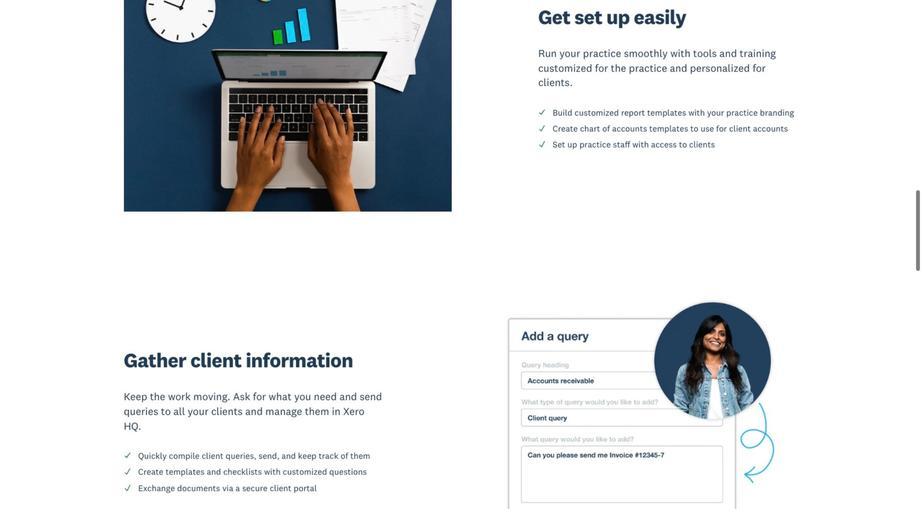 Task type: describe. For each thing, give the bounding box(es) containing it.
the client query interface in xero, with a query stating "can you please send me invoice #12345-7?" image
[[469, 292, 797, 509]]



Task type: vqa. For each thing, say whether or not it's contained in the screenshot.
The client query interface in Xero, with a query stating "Can you please send me Invoice #12345-7?" image
yes



